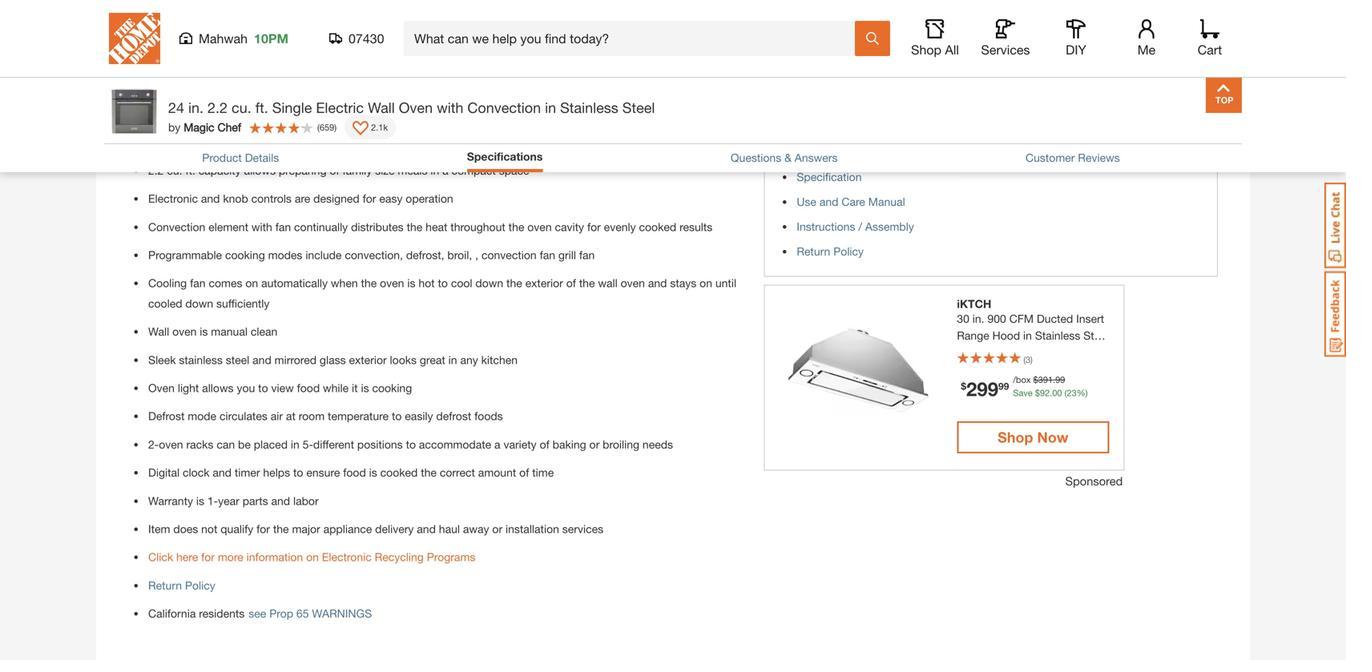 Task type: vqa. For each thing, say whether or not it's contained in the screenshot.
purchase in the bottom left of the page
no



Task type: locate. For each thing, give the bounding box(es) containing it.
ft. inside "the magic chef 24 in. wide wall oven offers maximum functionality in a compact space. prepare family size meals in its 2.2 cu. ft. capacity. its sleek, stainless steel mirrored glass with modern lines complements any kitchen decor. the programmable convection oven features 4-convection cooking modes for perfectly cooked meals. 2-oven racks can be easily configured in multiple positions to accommodate your convection cooking needs."
[[147, 83, 157, 96]]

0 horizontal spatial the
[[128, 63, 147, 76]]

0 vertical spatial allows
[[244, 164, 276, 177]]

1 horizontal spatial wall
[[368, 99, 395, 116]]

0 vertical spatial a
[[478, 63, 484, 76]]

( 3 )
[[1024, 355, 1033, 365]]

wall
[[368, 99, 395, 116], [148, 325, 169, 338]]

0 vertical spatial in.
[[226, 63, 238, 76]]

operation
[[406, 192, 453, 205]]

and
[[201, 192, 220, 205], [820, 195, 839, 209], [648, 277, 667, 290], [957, 346, 976, 359], [253, 353, 272, 367], [213, 466, 232, 479], [271, 494, 290, 508], [417, 523, 436, 536]]

use and care manual
[[797, 195, 905, 209]]

0 vertical spatial racks
[[661, 103, 688, 117]]

while
[[323, 382, 349, 395]]

magic up capacity.
[[150, 63, 181, 76]]

defrost,
[[406, 249, 444, 262]]

0 vertical spatial food
[[297, 382, 320, 395]]

food
[[297, 382, 320, 395], [343, 466, 366, 479]]

2.1k
[[371, 122, 388, 132]]

exterior down grill
[[526, 277, 563, 290]]

not
[[201, 523, 218, 536]]

$ 299 99 /box $ 391 . 99 save $ 92 . 00 ( 23 %)
[[961, 375, 1088, 401]]

mirrored inside "the magic chef 24 in. wide wall oven offers maximum functionality in a compact space. prepare family size meals in its 2.2 cu. ft. capacity. its sleek, stainless steel mirrored glass with modern lines complements any kitchen decor. the programmable convection oven features 4-convection cooking modes for perfectly cooked meals. 2-oven racks can be easily configured in multiple positions to accommodate your convection cooking needs."
[[329, 83, 371, 96]]

lines
[[469, 83, 492, 96]]

0 horizontal spatial magic
[[150, 63, 181, 76]]

1 horizontal spatial .
[[1053, 375, 1056, 385]]

magic for by
[[184, 121, 214, 134]]

1 horizontal spatial glass
[[374, 83, 400, 96]]

multiple
[[228, 124, 268, 137]]

0 horizontal spatial convection
[[148, 220, 205, 234]]

return policy link down instructions
[[797, 245, 864, 258]]

electric
[[316, 99, 364, 116]]

defrost
[[148, 410, 185, 423]]

0 horizontal spatial glass
[[320, 353, 346, 367]]

and up the lights
[[957, 346, 976, 359]]

compact down specifications
[[452, 164, 496, 177]]

size
[[646, 63, 665, 76], [375, 164, 395, 177]]

ensure
[[306, 466, 340, 479]]

feedback link image
[[1325, 271, 1347, 357]]

0 horizontal spatial 2.2
[[148, 164, 164, 177]]

2.2 down its
[[208, 99, 228, 116]]

convection
[[468, 99, 541, 116], [148, 220, 205, 234]]

1 vertical spatial ft.
[[255, 99, 268, 116]]

kitchen inside "the magic chef 24 in. wide wall oven offers maximum functionality in a compact space. prepare family size meals in its 2.2 cu. ft. capacity. its sleek, stainless steel mirrored glass with modern lines complements any kitchen decor. the programmable convection oven features 4-convection cooking modes for perfectly cooked meals. 2-oven racks can be easily configured in multiple positions to accommodate your convection cooking needs."
[[587, 83, 624, 96]]

or right away
[[492, 523, 503, 536]]

99 left the /box
[[999, 381, 1009, 392]]

$
[[1034, 375, 1039, 385], [961, 381, 967, 392], [1036, 388, 1040, 399]]

its
[[713, 63, 725, 76]]

installation
[[797, 146, 851, 159]]

family inside "the magic chef 24 in. wide wall oven offers maximum functionality in a compact space. prepare family size meals in its 2.2 cu. ft. capacity. its sleek, stainless steel mirrored glass with modern lines complements any kitchen decor. the programmable convection oven features 4-convection cooking modes for perfectly cooked meals. 2-oven racks can be easily configured in multiple positions to accommodate your convection cooking needs."
[[613, 63, 642, 76]]

kitchen up meals.
[[587, 83, 624, 96]]

wall inside "the magic chef 24 in. wide wall oven offers maximum functionality in a compact space. prepare family size meals in its 2.2 cu. ft. capacity. its sleek, stainless steel mirrored glass with modern lines complements any kitchen decor. the programmable convection oven features 4-convection cooking modes for perfectly cooked meals. 2-oven racks can be easily configured in multiple positions to accommodate your convection cooking needs."
[[268, 63, 288, 76]]

3
[[1026, 355, 1031, 365]]

391
[[1039, 375, 1053, 385]]

the up product image
[[128, 63, 147, 76]]

exterior
[[526, 277, 563, 290], [349, 353, 387, 367]]

1 horizontal spatial in.
[[226, 63, 238, 76]]

shop inside button
[[998, 429, 1034, 446]]

a up operation
[[443, 164, 449, 177]]

questions & answers button
[[731, 149, 838, 166], [731, 149, 838, 166]]

in up needs.
[[545, 99, 556, 116]]

different
[[313, 438, 354, 451]]

1 horizontal spatial convection
[[468, 99, 541, 116]]

chef for by magic chef
[[218, 121, 241, 134]]

modes inside "the magic chef 24 in. wide wall oven offers maximum functionality in a compact space. prepare family size meals in its 2.2 cu. ft. capacity. its sleek, stainless steel mirrored glass with modern lines complements any kitchen decor. the programmable convection oven features 4-convection cooking modes for perfectly cooked meals. 2-oven racks can be easily configured in multiple positions to accommodate your convection cooking needs."
[[445, 103, 480, 117]]

,
[[475, 249, 479, 262]]

fan
[[275, 220, 291, 234], [540, 249, 555, 262], [579, 249, 595, 262], [190, 277, 206, 290]]

( right 00 at the bottom of the page
[[1065, 388, 1067, 399]]

1 horizontal spatial easily
[[405, 410, 433, 423]]

convection down lines
[[468, 99, 541, 116]]

food right view
[[297, 382, 320, 395]]

0 vertical spatial shop
[[911, 42, 942, 57]]

accommodate down defrost
[[419, 438, 491, 451]]

chef up product
[[218, 121, 241, 134]]

questions & answers
[[731, 151, 838, 164]]

. up 00 at the bottom of the page
[[1053, 375, 1056, 385]]

1 vertical spatial 2.2
[[208, 99, 228, 116]]

0 vertical spatial down
[[476, 277, 503, 290]]

stays
[[670, 277, 697, 290]]

0 horizontal spatial return policy
[[148, 579, 215, 592]]

0 vertical spatial return policy link
[[797, 245, 864, 258]]

1 horizontal spatial can
[[691, 103, 709, 117]]

accommodate down 4-
[[332, 124, 405, 137]]

services
[[563, 523, 604, 536]]

wall oven is manual clean
[[148, 325, 278, 338]]

0 vertical spatial can
[[691, 103, 709, 117]]

1 vertical spatial wall
[[598, 277, 618, 290]]

resources
[[846, 63, 920, 80]]

1 horizontal spatial the
[[661, 83, 679, 96]]

0 vertical spatial any
[[566, 83, 584, 96]]

oven up your
[[399, 99, 433, 116]]

allows up controls on the left
[[244, 164, 276, 177]]

and left labor
[[271, 494, 290, 508]]

oven left offers
[[291, 63, 315, 76]]

delivery
[[375, 523, 414, 536]]

1 horizontal spatial electronic
[[322, 551, 372, 564]]

a inside "the magic chef 24 in. wide wall oven offers maximum functionality in a compact space. prepare family size meals in its 2.2 cu. ft. capacity. its sleek, stainless steel mirrored glass with modern lines complements any kitchen decor. the programmable convection oven features 4-convection cooking modes for perfectly cooked meals. 2-oven racks can be easily configured in multiple positions to accommodate your convection cooking needs."
[[478, 63, 484, 76]]

stainless inside "the magic chef 24 in. wide wall oven offers maximum functionality in a compact space. prepare family size meals in its 2.2 cu. ft. capacity. its sleek, stainless steel mirrored glass with modern lines complements any kitchen decor. the programmable convection oven features 4-convection cooking modes for perfectly cooked meals. 2-oven racks can be easily configured in multiple positions to accommodate your convection cooking needs."
[[255, 83, 299, 96]]

positions down the temperature
[[357, 438, 403, 451]]

family up designed
[[343, 164, 372, 177]]

to inside "the magic chef 24 in. wide wall oven offers maximum functionality in a compact space. prepare family size meals in its 2.2 cu. ft. capacity. its sleek, stainless steel mirrored glass with modern lines complements any kitchen decor. the programmable convection oven features 4-convection cooking modes for perfectly cooked meals. 2-oven racks can be easily configured in multiple positions to accommodate your convection cooking needs."
[[319, 124, 329, 137]]

and right use
[[820, 195, 839, 209]]

sleek stainless steel and mirrored glass exterior looks great in any kitchen
[[148, 353, 518, 367]]

steel inside iktch 30 in. 900 cfm ducted insert range hood in stainless steel and white glass with led lights
[[1084, 329, 1109, 342]]

manual
[[211, 325, 248, 338]]

oven left light at left
[[148, 382, 175, 395]]

racks down mode
[[186, 438, 214, 451]]

racks inside "the magic chef 24 in. wide wall oven offers maximum functionality in a compact space. prepare family size meals in its 2.2 cu. ft. capacity. its sleek, stainless steel mirrored glass with modern lines complements any kitchen decor. the programmable convection oven features 4-convection cooking modes for perfectly cooked meals. 2-oven racks can be easily configured in multiple positions to accommodate your convection cooking needs."
[[661, 103, 688, 117]]

1 horizontal spatial chef
[[218, 121, 241, 134]]

and left timer
[[213, 466, 232, 479]]

/box
[[1013, 375, 1031, 385]]

and left stays
[[648, 277, 667, 290]]

0 vertical spatial cooked
[[546, 103, 583, 117]]

customer reviews button
[[1026, 149, 1120, 166], [1026, 149, 1120, 166]]

programs
[[427, 551, 476, 564]]

0 horizontal spatial return policy link
[[148, 579, 215, 592]]

exterior up the it
[[349, 353, 387, 367]]

0 horizontal spatial )
[[334, 122, 337, 132]]

24 in. 2.2 cu. ft. single electric wall oven with convection in stainless steel
[[168, 99, 655, 116]]

) for ( 659 )
[[334, 122, 337, 132]]

0 horizontal spatial size
[[375, 164, 395, 177]]

0 vertical spatial steel
[[302, 83, 325, 96]]

mirrored up electric
[[329, 83, 371, 96]]

0 vertical spatial convection
[[468, 99, 541, 116]]

haul
[[439, 523, 460, 536]]

with left led
[[1043, 346, 1063, 359]]

care
[[842, 195, 866, 209]]

1 horizontal spatial or
[[590, 438, 600, 451]]

1 horizontal spatial allows
[[244, 164, 276, 177]]

1 vertical spatial meals
[[398, 164, 428, 177]]

top button
[[1206, 77, 1242, 113]]

1 horizontal spatial )
[[1031, 355, 1033, 365]]

is left 1- on the bottom left of the page
[[196, 494, 204, 508]]

1 vertical spatial (
[[1024, 355, 1026, 365]]

30
[[957, 312, 970, 326]]

in left '5-'
[[291, 438, 300, 451]]

a for accommodate
[[495, 438, 501, 451]]

0 vertical spatial meals
[[668, 63, 698, 76]]

of down grill
[[566, 277, 576, 290]]

0 horizontal spatial (
[[317, 122, 320, 132]]

use
[[797, 195, 817, 209]]

0 horizontal spatial allows
[[202, 382, 234, 395]]

functionality
[[402, 63, 463, 76]]

ft. left capacity
[[186, 164, 195, 177]]

appliance
[[324, 523, 372, 536]]

2 horizontal spatial cu.
[[232, 99, 251, 116]]

fan left comes on the top left of the page
[[190, 277, 206, 290]]

( inside $ 299 99 /box $ 391 . 99 save $ 92 . 00 ( 23 %)
[[1065, 388, 1067, 399]]

amount
[[478, 466, 516, 479]]

can inside "the magic chef 24 in. wide wall oven offers maximum functionality in a compact space. prepare family size meals in its 2.2 cu. ft. capacity. its sleek, stainless steel mirrored glass with modern lines complements any kitchen decor. the programmable convection oven features 4-convection cooking modes for perfectly cooked meals. 2-oven racks can be easily configured in multiple positions to accommodate your convection cooking needs."
[[691, 103, 709, 117]]

0 horizontal spatial be
[[238, 438, 251, 451]]

down right cool at the top left
[[476, 277, 503, 290]]

mode
[[188, 410, 216, 423]]

1 horizontal spatial racks
[[661, 103, 688, 117]]

knob
[[223, 192, 248, 205]]

00
[[1053, 388, 1062, 399]]

24 down capacity.
[[168, 99, 184, 116]]

2- up digital
[[148, 438, 159, 451]]

1 vertical spatial compact
[[452, 164, 496, 177]]

positions
[[271, 124, 316, 137], [357, 438, 403, 451]]

customer
[[1026, 151, 1075, 164]]

to down features
[[319, 124, 329, 137]]

0 horizontal spatial stainless
[[179, 353, 223, 367]]

1 horizontal spatial on
[[306, 551, 319, 564]]

1 horizontal spatial 99
[[1056, 375, 1066, 385]]

convection up 2.1k
[[344, 103, 399, 117]]

instructions / assembly link
[[797, 220, 914, 233]]

1 vertical spatial return policy
[[148, 579, 215, 592]]

1 vertical spatial stainless
[[179, 353, 223, 367]]

to inside cooling fan comes on automatically when the oven is hot to cool down the exterior of the wall oven and stays on until cooled down sufficiently
[[438, 277, 448, 290]]

meals up operation
[[398, 164, 428, 177]]

looks
[[390, 353, 417, 367]]

shop inside "button"
[[911, 42, 942, 57]]

glass down maximum
[[374, 83, 400, 96]]

. down the 391
[[1050, 388, 1053, 399]]

single
[[272, 99, 312, 116]]

modes up the automatically
[[268, 249, 303, 262]]

magic inside "the magic chef 24 in. wide wall oven offers maximum functionality in a compact space. prepare family size meals in its 2.2 cu. ft. capacity. its sleek, stainless steel mirrored glass with modern lines complements any kitchen decor. the programmable convection oven features 4-convection cooking modes for perfectly cooked meals. 2-oven racks can be easily configured in multiple positions to accommodate your convection cooking needs."
[[150, 63, 181, 76]]

1-
[[208, 494, 218, 508]]

0 vertical spatial stainless
[[255, 83, 299, 96]]

1 vertical spatial a
[[443, 164, 449, 177]]

electronic down appliance
[[322, 551, 372, 564]]

0 vertical spatial glass
[[374, 83, 400, 96]]

1 horizontal spatial 24
[[211, 63, 223, 76]]

1 horizontal spatial cu.
[[167, 164, 182, 177]]

2 vertical spatial (
[[1065, 388, 1067, 399]]

save
[[1013, 388, 1033, 399]]

2 horizontal spatial 2.2
[[728, 63, 743, 76]]

1 horizontal spatial food
[[343, 466, 366, 479]]

1 horizontal spatial stainless
[[255, 83, 299, 96]]

1 horizontal spatial kitchen
[[587, 83, 624, 96]]

shop
[[911, 42, 942, 57], [998, 429, 1034, 446]]

0 horizontal spatial any
[[460, 353, 478, 367]]

1 vertical spatial .
[[1050, 388, 1053, 399]]

cooked up needs.
[[546, 103, 583, 117]]

hood
[[993, 329, 1020, 342]]

glass
[[374, 83, 400, 96], [320, 353, 346, 367]]

ducted
[[1037, 312, 1074, 326]]

1 horizontal spatial modes
[[445, 103, 480, 117]]

cu. up programmable
[[128, 83, 144, 96]]

return down the click
[[148, 579, 182, 592]]

shop left now
[[998, 429, 1034, 446]]

positions inside "the magic chef 24 in. wide wall oven offers maximum functionality in a compact space. prepare family size meals in its 2.2 cu. ft. capacity. its sleek, stainless steel mirrored glass with modern lines complements any kitchen decor. the programmable convection oven features 4-convection cooking modes for perfectly cooked meals. 2-oven racks can be easily configured in multiple positions to accommodate your convection cooking needs."
[[271, 124, 316, 137]]

30 in. 900 cfm ducted insert range hood in stainless steel and white glass with led lights image
[[781, 298, 937, 454]]

2 horizontal spatial in.
[[973, 312, 985, 326]]

on left until
[[700, 277, 713, 290]]

oven down decor. on the top left
[[633, 103, 657, 117]]

offers
[[318, 63, 346, 76]]

lights
[[957, 363, 988, 376]]

in. inside iktch 30 in. 900 cfm ducted insert range hood in stainless steel and white glass with led lights
[[973, 312, 985, 326]]

all
[[945, 42, 959, 57]]

2 horizontal spatial ft.
[[255, 99, 268, 116]]

65
[[297, 607, 309, 621]]

me button
[[1121, 19, 1173, 58]]

0 horizontal spatial return
[[148, 579, 182, 592]]

it
[[352, 382, 358, 395]]

in up lines
[[466, 63, 475, 76]]

1 vertical spatial kitchen
[[481, 353, 518, 367]]

in up glass
[[1024, 329, 1032, 342]]

0 vertical spatial kitchen
[[587, 83, 624, 96]]

is right the it
[[361, 382, 369, 395]]

cooking down perfectly
[[491, 124, 531, 137]]

2- inside "the magic chef 24 in. wide wall oven offers maximum functionality in a compact space. prepare family size meals in its 2.2 cu. ft. capacity. its sleek, stainless steel mirrored glass with modern lines complements any kitchen decor. the programmable convection oven features 4-convection cooking modes for perfectly cooked meals. 2-oven racks can be easily configured in multiple positions to accommodate your convection cooking needs."
[[623, 103, 633, 117]]

.
[[1053, 375, 1056, 385], [1050, 388, 1053, 399]]

to
[[319, 124, 329, 137], [438, 277, 448, 290], [258, 382, 268, 395], [392, 410, 402, 423], [406, 438, 416, 451], [293, 466, 303, 479]]

2 horizontal spatial (
[[1065, 388, 1067, 399]]

ft. up multiple
[[255, 99, 268, 116]]

0 vertical spatial magic
[[150, 63, 181, 76]]

23
[[1067, 388, 1077, 399]]

99
[[1056, 375, 1066, 385], [999, 381, 1009, 392]]

of inside cooling fan comes on automatically when the oven is hot to cool down the exterior of the wall oven and stays on until cooled down sufficiently
[[566, 277, 576, 290]]

stainless up single
[[255, 83, 299, 96]]

return down instructions
[[797, 245, 831, 258]]

return policy down here
[[148, 579, 215, 592]]

a up lines
[[478, 63, 484, 76]]

24 inside "the magic chef 24 in. wide wall oven offers maximum functionality in a compact space. prepare family size meals in its 2.2 cu. ft. capacity. its sleek, stainless steel mirrored glass with modern lines complements any kitchen decor. the programmable convection oven features 4-convection cooking modes for perfectly cooked meals. 2-oven racks can be easily configured in multiple positions to accommodate your convection cooking needs."
[[211, 63, 223, 76]]

hot
[[419, 277, 435, 290]]

down up wall oven is manual clean
[[185, 297, 213, 310]]

0 horizontal spatial positions
[[271, 124, 316, 137]]

mahwah 10pm
[[199, 31, 289, 46]]

clock
[[183, 466, 210, 479]]

great
[[420, 353, 445, 367]]

0 vertical spatial return policy
[[797, 245, 864, 258]]

racks right meals.
[[661, 103, 688, 117]]

1 vertical spatial 24
[[168, 99, 184, 116]]

programmable
[[148, 249, 222, 262]]

stainless
[[560, 99, 619, 116], [1035, 329, 1081, 342]]

your
[[408, 124, 430, 137]]

( down features
[[317, 122, 320, 132]]

accommodate inside "the magic chef 24 in. wide wall oven offers maximum functionality in a compact space. prepare family size meals in its 2.2 cu. ft. capacity. its sleek, stainless steel mirrored glass with modern lines complements any kitchen decor. the programmable convection oven features 4-convection cooking modes for perfectly cooked meals. 2-oven racks can be easily configured in multiple positions to accommodate your convection cooking needs."
[[332, 124, 405, 137]]

in. up sleek,
[[226, 63, 238, 76]]

compact inside "the magic chef 24 in. wide wall oven offers maximum functionality in a compact space. prepare family size meals in its 2.2 cu. ft. capacity. its sleek, stainless steel mirrored glass with modern lines complements any kitchen decor. the programmable convection oven features 4-convection cooking modes for perfectly cooked meals. 2-oven racks can be easily configured in multiple positions to accommodate your convection cooking needs."
[[487, 63, 531, 76]]

oven up multiple
[[263, 103, 287, 117]]

on down major
[[306, 551, 319, 564]]

temperature
[[328, 410, 389, 423]]

diy
[[1066, 42, 1087, 57]]

%)
[[1077, 388, 1088, 399]]

oven down cooled
[[172, 325, 197, 338]]

oven
[[399, 99, 433, 116], [148, 382, 175, 395]]

size up decor. on the top left
[[646, 63, 665, 76]]

meals inside "the magic chef 24 in. wide wall oven offers maximum functionality in a compact space. prepare family size meals in its 2.2 cu. ft. capacity. its sleek, stainless steel mirrored glass with modern lines complements any kitchen decor. the programmable convection oven features 4-convection cooking modes for perfectly cooked meals. 2-oven racks can be easily configured in multiple positions to accommodate your convection cooking needs."
[[668, 63, 698, 76]]

chef inside "the magic chef 24 in. wide wall oven offers maximum functionality in a compact space. prepare family size meals in its 2.2 cu. ft. capacity. its sleek, stainless steel mirrored glass with modern lines complements any kitchen decor. the programmable convection oven features 4-convection cooking modes for perfectly cooked meals. 2-oven racks can be easily configured in multiple positions to accommodate your convection cooking needs."
[[184, 63, 208, 76]]

steel down 'insert'
[[1084, 329, 1109, 342]]

with inside iktch 30 in. 900 cfm ducted insert range hood in stainless steel and white glass with led lights
[[1043, 346, 1063, 359]]

0 horizontal spatial wall
[[268, 63, 288, 76]]

$ right the /box
[[1034, 375, 1039, 385]]

1 horizontal spatial a
[[478, 63, 484, 76]]

display image
[[353, 121, 369, 137]]

cooked
[[546, 103, 583, 117], [639, 220, 677, 234], [380, 466, 418, 479]]

for right here
[[201, 551, 215, 564]]

0 vertical spatial )
[[334, 122, 337, 132]]

a
[[478, 63, 484, 76], [443, 164, 449, 177], [495, 438, 501, 451]]

electronic up programmable
[[148, 192, 198, 205]]

0 vertical spatial accommodate
[[332, 124, 405, 137]]

answers
[[795, 151, 838, 164]]

in. right 30
[[973, 312, 985, 326]]

1 vertical spatial easily
[[405, 410, 433, 423]]

1 vertical spatial return
[[148, 579, 182, 592]]

1 horizontal spatial ft.
[[186, 164, 195, 177]]

compact up 'complements'
[[487, 63, 531, 76]]

0 vertical spatial positions
[[271, 124, 316, 137]]

with up 24 in. 2.2 cu. ft. single electric wall oven with convection in stainless steel
[[403, 83, 424, 96]]

wall inside cooling fan comes on automatically when the oven is hot to cool down the exterior of the wall oven and stays on until cooled down sufficiently
[[598, 277, 618, 290]]

0 vertical spatial exterior
[[526, 277, 563, 290]]

1 vertical spatial convection
[[148, 220, 205, 234]]

the right when
[[361, 277, 377, 290]]

meals
[[668, 63, 698, 76], [398, 164, 428, 177]]

in inside iktch 30 in. 900 cfm ducted insert range hood in stainless steel and white glass with led lights
[[1024, 329, 1032, 342]]

shop now
[[998, 429, 1069, 446]]

is left hot
[[407, 277, 416, 290]]



Task type: describe. For each thing, give the bounding box(es) containing it.
1 vertical spatial policy
[[185, 579, 215, 592]]

the down cavity
[[579, 277, 595, 290]]

is down 2-oven racks can be placed in 5-different positions to accommodate a variety of baking or broiling needs
[[369, 466, 377, 479]]

item
[[148, 523, 170, 536]]

the right throughout
[[509, 220, 525, 234]]

magic for the
[[150, 63, 181, 76]]

0 vertical spatial electronic
[[148, 192, 198, 205]]

and inside cooling fan comes on automatically when the oven is hot to cool down the exterior of the wall oven and stays on until cooled down sufficiently
[[648, 277, 667, 290]]

cooking up your
[[402, 103, 442, 117]]

0 horizontal spatial 99
[[999, 381, 1009, 392]]

of up designed
[[330, 164, 339, 177]]

helps
[[263, 466, 290, 479]]

1 horizontal spatial return policy
[[797, 245, 864, 258]]

1 horizontal spatial oven
[[399, 99, 433, 116]]

2 vertical spatial 2.2
[[148, 164, 164, 177]]

customer reviews
[[1026, 151, 1120, 164]]

1 vertical spatial accommodate
[[419, 438, 491, 451]]

for right cavity
[[587, 220, 601, 234]]

0 vertical spatial wall
[[368, 99, 395, 116]]

product image image
[[108, 85, 160, 137]]

decor.
[[627, 83, 658, 96]]

1 vertical spatial glass
[[320, 353, 346, 367]]

convection right your
[[433, 124, 488, 137]]

does
[[173, 523, 198, 536]]

cu. inside "the magic chef 24 in. wide wall oven offers maximum functionality in a compact space. prepare family size meals in its 2.2 cu. ft. capacity. its sleek, stainless steel mirrored glass with modern lines complements any kitchen decor. the programmable convection oven features 4-convection cooking modes for perfectly cooked meals. 2-oven racks can be easily configured in multiple positions to accommodate your convection cooking needs."
[[128, 83, 144, 96]]

shop all button
[[910, 19, 961, 58]]

specification link
[[797, 170, 862, 184]]

convection down sleek,
[[205, 103, 260, 117]]

defrost
[[436, 410, 472, 423]]

installation
[[506, 523, 559, 536]]

fan left grill
[[540, 249, 555, 262]]

the left heat
[[407, 220, 423, 234]]

click here for more information on electronic recycling programs link
[[148, 551, 476, 564]]

is left manual
[[200, 325, 208, 338]]

the left correct
[[421, 466, 437, 479]]

its
[[208, 83, 220, 96]]

shop all
[[911, 42, 959, 57]]

in up operation
[[431, 164, 439, 177]]

and left haul
[[417, 523, 436, 536]]

diy button
[[1051, 19, 1102, 58]]

additional
[[773, 63, 842, 80]]

0 horizontal spatial stainless
[[560, 99, 619, 116]]

299
[[967, 378, 999, 401]]

to up 2-oven racks can be placed in 5-different positions to accommodate a variety of baking or broiling needs
[[392, 410, 402, 423]]

with down modern
[[437, 99, 464, 116]]

for left easy
[[363, 192, 376, 205]]

insert
[[1077, 312, 1105, 326]]

is inside cooling fan comes on automatically when the oven is hot to cool down the exterior of the wall oven and stays on until cooled down sufficiently
[[407, 277, 416, 290]]

$ right save at the bottom
[[1036, 388, 1040, 399]]

capacity.
[[160, 83, 205, 96]]

exterior inside cooling fan comes on automatically when the oven is hot to cool down the exterior of the wall oven and stays on until cooled down sufficiently
[[526, 277, 563, 290]]

1 vertical spatial 2-
[[148, 438, 159, 451]]

0 horizontal spatial racks
[[186, 438, 214, 451]]

oven down 'defrost'
[[159, 438, 183, 451]]

for inside "the magic chef 24 in. wide wall oven offers maximum functionality in a compact space. prepare family size meals in its 2.2 cu. ft. capacity. its sleek, stainless steel mirrored glass with modern lines complements any kitchen decor. the programmable convection oven features 4-convection cooking modes for perfectly cooked meals. 2-oven racks can be easily configured in multiple positions to accommodate your convection cooking needs."
[[483, 103, 496, 117]]

programmable
[[128, 103, 201, 117]]

modern
[[427, 83, 466, 96]]

0 vertical spatial steel
[[623, 99, 655, 116]]

1 vertical spatial in.
[[188, 99, 204, 116]]

and down clean
[[253, 353, 272, 367]]

cart link
[[1193, 19, 1228, 58]]

0 horizontal spatial .
[[1050, 388, 1053, 399]]

in right great
[[449, 353, 457, 367]]

0 horizontal spatial cooked
[[380, 466, 418, 479]]

shop for shop now
[[998, 429, 1034, 446]]

fan down controls on the left
[[275, 220, 291, 234]]

live chat image
[[1325, 183, 1347, 269]]

preparing
[[279, 164, 327, 177]]

of right variety
[[540, 438, 550, 451]]

california residents see prop 65 warnings
[[148, 607, 372, 621]]

chef for the magic chef 24 in. wide wall oven offers maximum functionality in a compact space. prepare family size meals in its 2.2 cu. ft. capacity. its sleek, stainless steel mirrored glass with modern lines complements any kitchen decor. the programmable convection oven features 4-convection cooking modes for perfectly cooked meals. 2-oven racks can be easily configured in multiple positions to accommodate your convection cooking needs.
[[184, 63, 208, 76]]

easily inside "the magic chef 24 in. wide wall oven offers maximum functionality in a compact space. prepare family size meals in its 2.2 cu. ft. capacity. its sleek, stainless steel mirrored glass with modern lines complements any kitchen decor. the programmable convection oven features 4-convection cooking modes for perfectly cooked meals. 2-oven racks can be easily configured in multiple positions to accommodate your convection cooking needs."
[[128, 124, 157, 137]]

1 vertical spatial the
[[661, 83, 679, 96]]

continually
[[294, 220, 348, 234]]

cooking down looks
[[372, 382, 412, 395]]

mahwah
[[199, 31, 248, 46]]

glass inside "the magic chef 24 in. wide wall oven offers maximum functionality in a compact space. prepare family size meals in its 2.2 cu. ft. capacity. its sleek, stainless steel mirrored glass with modern lines complements any kitchen decor. the programmable convection oven features 4-convection cooking modes for perfectly cooked meals. 2-oven racks can be easily configured in multiple positions to accommodate your convection cooking needs."
[[374, 83, 400, 96]]

residents
[[199, 607, 245, 620]]

sleek,
[[223, 83, 252, 96]]

controls
[[251, 192, 292, 205]]

and left knob
[[201, 192, 220, 205]]

the home depot logo image
[[109, 13, 160, 64]]

shop now button
[[957, 422, 1110, 454]]

2.2 cu. ft. capacity allows preparing of family size meals in a compact space
[[148, 164, 529, 177]]

0 horizontal spatial oven
[[148, 382, 175, 395]]

in. inside "the magic chef 24 in. wide wall oven offers maximum functionality in a compact space. prepare family size meals in its 2.2 cu. ft. capacity. its sleek, stainless steel mirrored glass with modern lines complements any kitchen decor. the programmable convection oven features 4-convection cooking modes for perfectly cooked meals. 2-oven racks can be easily configured in multiple positions to accommodate your convection cooking needs."
[[226, 63, 238, 76]]

include
[[306, 249, 342, 262]]

( for 3
[[1024, 355, 1026, 365]]

prop
[[269, 607, 293, 621]]

year
[[218, 494, 240, 508]]

labor
[[293, 494, 319, 508]]

needs
[[643, 438, 673, 451]]

1 vertical spatial cu.
[[232, 99, 251, 116]]

for right qualify
[[257, 523, 270, 536]]

evenly
[[604, 220, 636, 234]]

of left time
[[520, 466, 529, 479]]

cavity
[[555, 220, 584, 234]]

0 vertical spatial the
[[128, 63, 147, 76]]

item does not qualify for the major appliance delivery and haul away or installation services
[[148, 523, 604, 536]]

fan inside cooling fan comes on automatically when the oven is hot to cool down the exterior of the wall oven and stays on until cooled down sufficiently
[[190, 277, 206, 290]]

to right "helps"
[[293, 466, 303, 479]]

0 horizontal spatial kitchen
[[481, 353, 518, 367]]

with down controls on the left
[[252, 220, 272, 234]]

0 horizontal spatial exterior
[[349, 353, 387, 367]]

0 horizontal spatial 24
[[168, 99, 184, 116]]

to up the digital clock and timer helps to ensure food is cooked the correct amount of time
[[406, 438, 416, 451]]

convection right ,
[[482, 249, 537, 262]]

element
[[209, 220, 248, 234]]

10pm
[[254, 31, 289, 46]]

( for 659
[[317, 122, 320, 132]]

capacity
[[199, 164, 241, 177]]

2 horizontal spatial cooked
[[639, 220, 677, 234]]

click here for more information on electronic recycling programs
[[148, 551, 476, 564]]

services
[[981, 42, 1030, 57]]

return for bottommost the 'return policy' link
[[148, 579, 182, 592]]

in left its on the right top of the page
[[701, 63, 710, 76]]

with inside "the magic chef 24 in. wide wall oven offers maximum functionality in a compact space. prepare family size meals in its 2.2 cu. ft. capacity. its sleek, stainless steel mirrored glass with modern lines complements any kitchen decor. the programmable convection oven features 4-convection cooking modes for perfectly cooked meals. 2-oven racks can be easily configured in multiple positions to accommodate your convection cooking needs."
[[403, 83, 424, 96]]

0 horizontal spatial a
[[443, 164, 449, 177]]

cooking down element
[[225, 249, 265, 262]]

to right you
[[258, 382, 268, 395]]

comes
[[209, 277, 242, 290]]

you
[[237, 382, 255, 395]]

) for ( 3 )
[[1031, 355, 1033, 365]]

0 vertical spatial policy
[[834, 245, 864, 258]]

see
[[249, 607, 266, 621]]

any inside "the magic chef 24 in. wide wall oven offers maximum functionality in a compact space. prepare family size meals in its 2.2 cu. ft. capacity. its sleek, stainless steel mirrored glass with modern lines complements any kitchen decor. the programmable convection oven features 4-convection cooking modes for perfectly cooked meals. 2-oven racks can be easily configured in multiple positions to accommodate your convection cooking needs."
[[566, 83, 584, 96]]

&
[[785, 151, 792, 164]]

use and care manual link
[[797, 195, 905, 209]]

space.
[[534, 63, 568, 76]]

900
[[988, 312, 1007, 326]]

1 horizontal spatial return policy link
[[797, 245, 864, 258]]

by
[[168, 121, 181, 134]]

1 vertical spatial down
[[185, 297, 213, 310]]

1 vertical spatial size
[[375, 164, 395, 177]]

view
[[271, 382, 294, 395]]

prepare
[[571, 63, 610, 76]]

steel inside "the magic chef 24 in. wide wall oven offers maximum functionality in a compact space. prepare family size meals in its 2.2 cu. ft. capacity. its sleek, stainless steel mirrored glass with modern lines complements any kitchen decor. the programmable convection oven features 4-convection cooking modes for perfectly cooked meals. 2-oven racks can be easily configured in multiple positions to accommodate your convection cooking needs."
[[302, 83, 325, 96]]

oven left cavity
[[528, 220, 552, 234]]

0 horizontal spatial meals
[[398, 164, 428, 177]]

sleek
[[148, 353, 176, 367]]

led
[[1066, 346, 1087, 359]]

and inside iktch 30 in. 900 cfm ducted insert range hood in stainless steel and white glass with led lights
[[957, 346, 976, 359]]

broil,
[[448, 249, 472, 262]]

( 659 )
[[317, 122, 337, 132]]

be inside "the magic chef 24 in. wide wall oven offers maximum functionality in a compact space. prepare family size meals in its 2.2 cu. ft. capacity. its sleek, stainless steel mirrored glass with modern lines complements any kitchen decor. the programmable convection oven features 4-convection cooking modes for perfectly cooked meals. 2-oven racks can be easily configured in multiple positions to accommodate your convection cooking needs."
[[712, 103, 725, 117]]

cooled
[[148, 297, 182, 310]]

when
[[331, 277, 358, 290]]

shop for shop all
[[911, 42, 942, 57]]

cooling fan comes on automatically when the oven is hot to cool down the exterior of the wall oven and stays on until cooled down sufficiently
[[148, 277, 737, 310]]

sponsored
[[1066, 474, 1123, 488]]

by magic chef
[[168, 121, 241, 134]]

1 vertical spatial return policy link
[[148, 579, 215, 592]]

broiling
[[603, 438, 640, 451]]

oven down convection,
[[380, 277, 404, 290]]

size inside "the magic chef 24 in. wide wall oven offers maximum functionality in a compact space. prepare family size meals in its 2.2 cu. ft. capacity. its sleek, stainless steel mirrored glass with modern lines complements any kitchen decor. the programmable convection oven features 4-convection cooking modes for perfectly cooked meals. 2-oven racks can be easily configured in multiple positions to accommodate your convection cooking needs."
[[646, 63, 665, 76]]

1 vertical spatial family
[[343, 164, 372, 177]]

air
[[271, 410, 283, 423]]

0 horizontal spatial on
[[246, 277, 258, 290]]

me
[[1138, 42, 1156, 57]]

0 horizontal spatial steel
[[226, 353, 249, 367]]

perfectly
[[499, 103, 543, 117]]

defrost mode circulates air at room temperature to easily defrost foods
[[148, 410, 503, 423]]

the right cool at the top left
[[507, 277, 522, 290]]

oven left stays
[[621, 277, 645, 290]]

cooked inside "the magic chef 24 in. wide wall oven offers maximum functionality in a compact space. prepare family size meals in its 2.2 cu. ft. capacity. its sleek, stainless steel mirrored glass with modern lines complements any kitchen decor. the programmable convection oven features 4-convection cooking modes for perfectly cooked meals. 2-oven racks can be easily configured in multiple positions to accommodate your convection cooking needs."
[[546, 103, 583, 117]]

a for in
[[478, 63, 484, 76]]

white
[[979, 346, 1008, 359]]

services button
[[980, 19, 1032, 58]]

1 vertical spatial modes
[[268, 249, 303, 262]]

0 horizontal spatial mirrored
[[275, 353, 317, 367]]

2.1k button
[[345, 115, 396, 139]]

the left major
[[273, 523, 289, 536]]

digital clock and timer helps to ensure food is cooked the correct amount of time
[[148, 466, 554, 479]]

iktch 30 in. 900 cfm ducted insert range hood in stainless steel and white glass with led lights
[[957, 298, 1109, 376]]

1 vertical spatial wall
[[148, 325, 169, 338]]

product details
[[202, 151, 279, 164]]

sufficiently
[[216, 297, 270, 310]]

0 horizontal spatial food
[[297, 382, 320, 395]]

0 horizontal spatial or
[[492, 523, 503, 536]]

1 horizontal spatial positions
[[357, 438, 403, 451]]

warnings
[[312, 607, 372, 621]]

1 vertical spatial allows
[[202, 382, 234, 395]]

What can we help you find today? search field
[[414, 22, 854, 55]]

return for the rightmost the 'return policy' link
[[797, 245, 831, 258]]

$ down the lights
[[961, 381, 967, 392]]

1 vertical spatial be
[[238, 438, 251, 451]]

2 horizontal spatial on
[[700, 277, 713, 290]]

1 vertical spatial can
[[217, 438, 235, 451]]

in left multiple
[[216, 124, 225, 137]]

2.2 inside "the magic chef 24 in. wide wall oven offers maximum functionality in a compact space. prepare family size meals in its 2.2 cu. ft. capacity. its sleek, stainless steel mirrored glass with modern lines complements any kitchen decor. the programmable convection oven features 4-convection cooking modes for perfectly cooked meals. 2-oven racks can be easily configured in multiple positions to accommodate your convection cooking needs."
[[728, 63, 743, 76]]

configured
[[160, 124, 213, 137]]

reviews
[[1078, 151, 1120, 164]]

fan right grill
[[579, 249, 595, 262]]

instructions
[[797, 220, 856, 233]]

/
[[859, 220, 862, 233]]

stainless inside iktch 30 in. 900 cfm ducted insert range hood in stainless steel and white glass with led lights
[[1035, 329, 1081, 342]]



